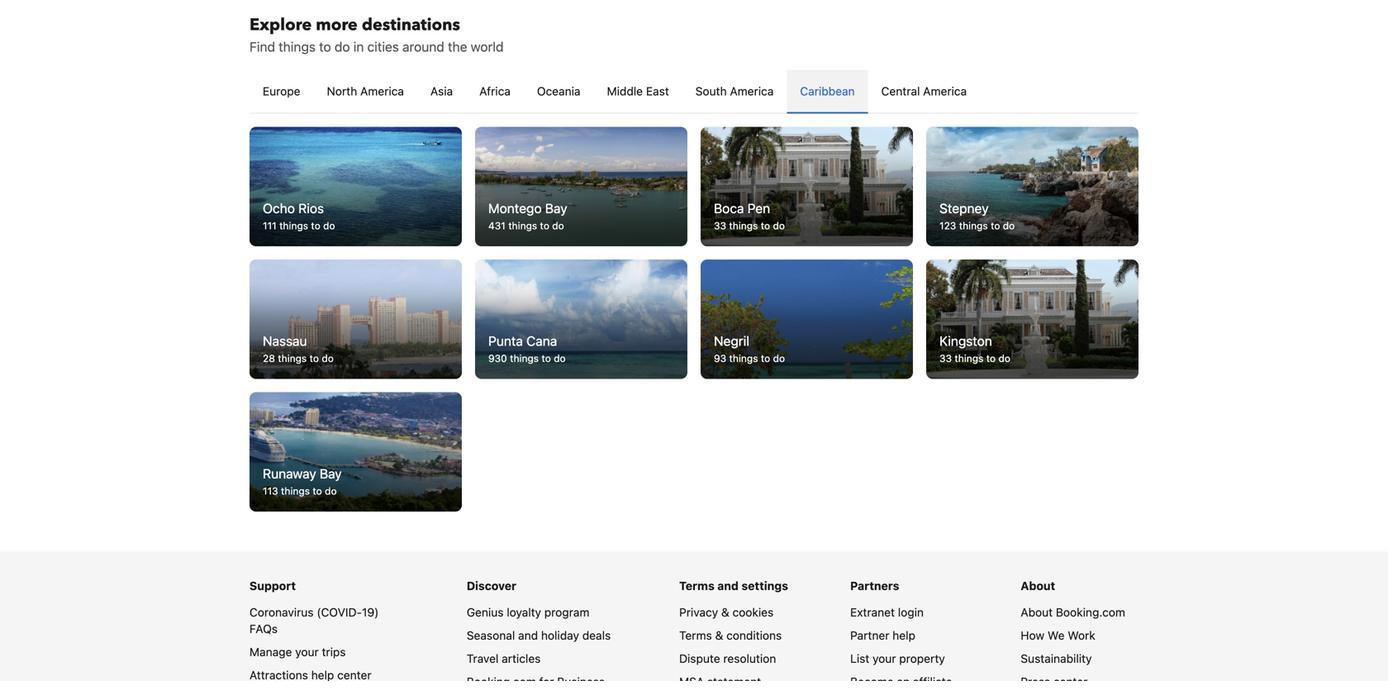 Task type: locate. For each thing, give the bounding box(es) containing it.
to inside "montego bay 431 things to do"
[[540, 220, 550, 231]]

2 about from the top
[[1021, 606, 1053, 619]]

3 america from the left
[[924, 84, 967, 98]]

nassau 28 things to do
[[263, 333, 334, 364]]

america right south
[[730, 84, 774, 98]]

to inside explore more destinations find things to do in cities around the world
[[319, 39, 331, 54]]

your left trips
[[295, 645, 319, 659]]

and up privacy & cookies link
[[718, 579, 739, 593]]

america for central america
[[924, 84, 967, 98]]

bay right runaway
[[320, 466, 342, 482]]

north america
[[327, 84, 404, 98]]

montego
[[489, 200, 542, 216]]

ocho rios image
[[250, 127, 462, 246]]

america for south america
[[730, 84, 774, 98]]

oceania
[[537, 84, 581, 98]]

1 horizontal spatial bay
[[546, 200, 568, 216]]

north
[[327, 84, 357, 98]]

to right 28
[[310, 353, 319, 364]]

things down stepney
[[960, 220, 989, 231]]

africa
[[480, 84, 511, 98]]

1 terms from the top
[[680, 579, 715, 593]]

2 terms from the top
[[680, 629, 713, 643]]

punta cana 930 things to do
[[489, 333, 566, 364]]

things down runaway
[[281, 485, 310, 497]]

about
[[1021, 579, 1056, 593], [1021, 606, 1053, 619]]

33 down kingston
[[940, 353, 952, 364]]

kingston image
[[927, 260, 1139, 379]]

to down cana
[[542, 353, 551, 364]]

extranet login link
[[851, 606, 924, 619]]

1 vertical spatial about
[[1021, 606, 1053, 619]]

33 down boca
[[714, 220, 727, 231]]

things down negril
[[730, 353, 759, 364]]

explore
[[250, 13, 312, 36]]

to down pen on the right top of the page
[[761, 220, 771, 231]]

things down nassau on the left
[[278, 353, 307, 364]]

1 horizontal spatial your
[[873, 652, 897, 666]]

0 horizontal spatial america
[[361, 84, 404, 98]]

seasonal and holiday deals link
[[467, 629, 611, 643]]

bay inside the runaway bay 113 things to do
[[320, 466, 342, 482]]

list your property link
[[851, 652, 946, 666]]

things down ocho
[[280, 220, 308, 231]]

to inside 'stepney 123 things to do'
[[991, 220, 1001, 231]]

1 about from the top
[[1021, 579, 1056, 593]]

to inside negril 93 things to do
[[761, 353, 771, 364]]

south america
[[696, 84, 774, 98]]

your down the partner help link
[[873, 652, 897, 666]]

0 horizontal spatial and
[[518, 629, 538, 643]]

things down kingston
[[955, 353, 984, 364]]

to down kingston
[[987, 353, 996, 364]]

discover
[[467, 579, 517, 593]]

montego bay 431 things to do
[[489, 200, 568, 231]]

sustainability link
[[1021, 652, 1093, 666]]

about for about
[[1021, 579, 1056, 593]]

coronavirus
[[250, 606, 314, 619]]

things down cana
[[510, 353, 539, 364]]

negril 93 things to do
[[714, 333, 786, 364]]

travel articles link
[[467, 652, 541, 666]]

and for terms
[[718, 579, 739, 593]]

things down "explore"
[[279, 39, 316, 54]]

to inside kingston 33 things to do
[[987, 353, 996, 364]]

0 vertical spatial &
[[722, 606, 730, 619]]

terms & conditions
[[680, 629, 782, 643]]

and
[[718, 579, 739, 593], [518, 629, 538, 643]]

bay for runaway bay
[[320, 466, 342, 482]]

do inside kingston 33 things to do
[[999, 353, 1011, 364]]

to inside the runaway bay 113 things to do
[[313, 485, 322, 497]]

do inside nassau 28 things to do
[[322, 353, 334, 364]]

123
[[940, 220, 957, 231]]

program
[[545, 606, 590, 619]]

things inside punta cana 930 things to do
[[510, 353, 539, 364]]

central america
[[882, 84, 967, 98]]

&
[[722, 606, 730, 619], [716, 629, 724, 643]]

19)
[[362, 606, 379, 619]]

privacy
[[680, 606, 719, 619]]

support
[[250, 579, 296, 593]]

around
[[403, 39, 445, 54]]

property
[[900, 652, 946, 666]]

terms up privacy
[[680, 579, 715, 593]]

2 america from the left
[[730, 84, 774, 98]]

about up how
[[1021, 606, 1053, 619]]

extranet
[[851, 606, 895, 619]]

to right "123"
[[991, 220, 1001, 231]]

ocho
[[263, 200, 295, 216]]

america
[[361, 84, 404, 98], [730, 84, 774, 98], [924, 84, 967, 98]]

0 vertical spatial 33
[[714, 220, 727, 231]]

boca
[[714, 200, 745, 216]]

things inside nassau 28 things to do
[[278, 353, 307, 364]]

0 vertical spatial and
[[718, 579, 739, 593]]

manage your trips
[[250, 645, 346, 659]]

things inside negril 93 things to do
[[730, 353, 759, 364]]

to down runaway
[[313, 485, 322, 497]]

bay right the montego
[[546, 200, 568, 216]]

do inside 'stepney 123 things to do'
[[1004, 220, 1016, 231]]

do inside negril 93 things to do
[[774, 353, 786, 364]]

find
[[250, 39, 275, 54]]

middle
[[607, 84, 643, 98]]

0 vertical spatial terms
[[680, 579, 715, 593]]

bay inside "montego bay 431 things to do"
[[546, 200, 568, 216]]

to right "93"
[[761, 353, 771, 364]]

privacy & cookies
[[680, 606, 774, 619]]

partner
[[851, 629, 890, 643]]

0 horizontal spatial 33
[[714, 220, 727, 231]]

1 horizontal spatial and
[[718, 579, 739, 593]]

your
[[295, 645, 319, 659], [873, 652, 897, 666]]

things inside kingston 33 things to do
[[955, 353, 984, 364]]

do inside the runaway bay 113 things to do
[[325, 485, 337, 497]]

boca pen image
[[701, 127, 914, 246]]

0 horizontal spatial your
[[295, 645, 319, 659]]

america right north
[[361, 84, 404, 98]]

caribbean
[[801, 84, 855, 98]]

1 horizontal spatial 33
[[940, 353, 952, 364]]

to down more
[[319, 39, 331, 54]]

terms
[[680, 579, 715, 593], [680, 629, 713, 643]]

south america button
[[683, 70, 787, 113]]

things down the montego
[[509, 220, 538, 231]]

america for north america
[[361, 84, 404, 98]]

0 horizontal spatial bay
[[320, 466, 342, 482]]

africa button
[[466, 70, 524, 113]]

33
[[714, 220, 727, 231], [940, 353, 952, 364]]

to down rios at left
[[311, 220, 321, 231]]

about booking.com link
[[1021, 606, 1126, 619]]

coronavirus (covid-19) faqs
[[250, 606, 379, 636]]

things down boca
[[730, 220, 758, 231]]

stepney image
[[927, 127, 1139, 246]]

things inside the boca pen 33 things to do
[[730, 220, 758, 231]]

0 vertical spatial about
[[1021, 579, 1056, 593]]

2 horizontal spatial america
[[924, 84, 967, 98]]

0 vertical spatial bay
[[546, 200, 568, 216]]

central
[[882, 84, 921, 98]]

negril
[[714, 333, 750, 349]]

sustainability
[[1021, 652, 1093, 666]]

dispute
[[680, 652, 721, 666]]

america right "central"
[[924, 84, 967, 98]]

tab list
[[250, 70, 1139, 114]]

how we work
[[1021, 629, 1096, 643]]

1 vertical spatial and
[[518, 629, 538, 643]]

things
[[279, 39, 316, 54], [280, 220, 308, 231], [509, 220, 538, 231], [730, 220, 758, 231], [960, 220, 989, 231], [278, 353, 307, 364], [510, 353, 539, 364], [730, 353, 759, 364], [955, 353, 984, 364], [281, 485, 310, 497]]

asia button
[[417, 70, 466, 113]]

& up 'terms & conditions' link
[[722, 606, 730, 619]]

1 vertical spatial &
[[716, 629, 724, 643]]

1 vertical spatial terms
[[680, 629, 713, 643]]

europe
[[263, 84, 301, 98]]

to down the montego
[[540, 220, 550, 231]]

about up the about booking.com link
[[1021, 579, 1056, 593]]

things inside ocho rios 111 things to do
[[280, 220, 308, 231]]

loyalty
[[507, 606, 542, 619]]

1 america from the left
[[361, 84, 404, 98]]

1 vertical spatial bay
[[320, 466, 342, 482]]

terms down privacy
[[680, 629, 713, 643]]

1 horizontal spatial america
[[730, 84, 774, 98]]

genius loyalty program link
[[467, 606, 590, 619]]

1 vertical spatial 33
[[940, 353, 952, 364]]

and down genius loyalty program
[[518, 629, 538, 643]]

partner help link
[[851, 629, 916, 643]]

& down privacy & cookies at the bottom of page
[[716, 629, 724, 643]]

do
[[335, 39, 350, 54], [323, 220, 335, 231], [553, 220, 564, 231], [773, 220, 785, 231], [1004, 220, 1016, 231], [322, 353, 334, 364], [554, 353, 566, 364], [774, 353, 786, 364], [999, 353, 1011, 364], [325, 485, 337, 497]]

boca pen 33 things to do
[[714, 200, 785, 231]]

runaway bay 113 things to do
[[263, 466, 342, 497]]

things inside explore more destinations find things to do in cities around the world
[[279, 39, 316, 54]]



Task type: describe. For each thing, give the bounding box(es) containing it.
nassau image
[[250, 260, 462, 379]]

booking.com
[[1057, 606, 1126, 619]]

terms & conditions link
[[680, 629, 782, 643]]

terms for terms & conditions
[[680, 629, 713, 643]]

dispute resolution link
[[680, 652, 777, 666]]

negril image
[[701, 260, 914, 379]]

middle east button
[[594, 70, 683, 113]]

nassau
[[263, 333, 307, 349]]

the
[[448, 39, 468, 54]]

login
[[899, 606, 924, 619]]

do inside "montego bay 431 things to do"
[[553, 220, 564, 231]]

your for manage
[[295, 645, 319, 659]]

431
[[489, 220, 506, 231]]

manage your trips link
[[250, 645, 346, 659]]

do inside the boca pen 33 things to do
[[773, 220, 785, 231]]

things inside "montego bay 431 things to do"
[[509, 220, 538, 231]]

trips
[[322, 645, 346, 659]]

partners
[[851, 579, 900, 593]]

28
[[263, 353, 275, 364]]

list your property
[[851, 652, 946, 666]]

things inside 'stepney 123 things to do'
[[960, 220, 989, 231]]

& for terms
[[716, 629, 724, 643]]

we
[[1048, 629, 1065, 643]]

do inside punta cana 930 things to do
[[554, 353, 566, 364]]

dispute resolution
[[680, 652, 777, 666]]

93
[[714, 353, 727, 364]]

north america button
[[314, 70, 417, 113]]

travel
[[467, 652, 499, 666]]

runaway
[[263, 466, 316, 482]]

resolution
[[724, 652, 777, 666]]

holiday
[[541, 629, 580, 643]]

genius
[[467, 606, 504, 619]]

extranet login
[[851, 606, 924, 619]]

about for about booking.com
[[1021, 606, 1053, 619]]

to inside ocho rios 111 things to do
[[311, 220, 321, 231]]

travel articles
[[467, 652, 541, 666]]

rios
[[299, 200, 324, 216]]

pen
[[748, 200, 771, 216]]

kingston
[[940, 333, 993, 349]]

europe button
[[250, 70, 314, 113]]

to inside nassau 28 things to do
[[310, 353, 319, 364]]

oceania button
[[524, 70, 594, 113]]

seasonal and holiday deals
[[467, 629, 611, 643]]

settings
[[742, 579, 789, 593]]

explore more destinations find things to do in cities around the world
[[250, 13, 504, 54]]

stepney 123 things to do
[[940, 200, 1016, 231]]

how we work link
[[1021, 629, 1096, 643]]

cookies
[[733, 606, 774, 619]]

east
[[646, 84, 669, 98]]

33 inside kingston 33 things to do
[[940, 353, 952, 364]]

how
[[1021, 629, 1045, 643]]

middle east
[[607, 84, 669, 98]]

help
[[893, 629, 916, 643]]

montego bay image
[[475, 127, 688, 246]]

deals
[[583, 629, 611, 643]]

seasonal
[[467, 629, 515, 643]]

conditions
[[727, 629, 782, 643]]

to inside punta cana 930 things to do
[[542, 353, 551, 364]]

punta
[[489, 333, 523, 349]]

work
[[1068, 629, 1096, 643]]

your for list
[[873, 652, 897, 666]]

world
[[471, 39, 504, 54]]

partner help
[[851, 629, 916, 643]]

terms for terms and settings
[[680, 579, 715, 593]]

bay for montego bay
[[546, 200, 568, 216]]

cana
[[527, 333, 557, 349]]

faqs
[[250, 622, 278, 636]]

and for seasonal
[[518, 629, 538, 643]]

tab list containing europe
[[250, 70, 1139, 114]]

things inside the runaway bay 113 things to do
[[281, 485, 310, 497]]

930
[[489, 353, 507, 364]]

south
[[696, 84, 727, 98]]

genius loyalty program
[[467, 606, 590, 619]]

kingston 33 things to do
[[940, 333, 1011, 364]]

cities
[[368, 39, 399, 54]]

asia
[[431, 84, 453, 98]]

do inside explore more destinations find things to do in cities around the world
[[335, 39, 350, 54]]

central america button
[[869, 70, 981, 113]]

list
[[851, 652, 870, 666]]

terms and settings
[[680, 579, 789, 593]]

runaway bay image
[[250, 392, 462, 512]]

caribbean button
[[787, 70, 869, 113]]

coronavirus (covid-19) faqs link
[[250, 606, 379, 636]]

do inside ocho rios 111 things to do
[[323, 220, 335, 231]]

privacy & cookies link
[[680, 606, 774, 619]]

manage
[[250, 645, 292, 659]]

ocho rios 111 things to do
[[263, 200, 335, 231]]

(covid-
[[317, 606, 362, 619]]

113
[[263, 485, 278, 497]]

in
[[354, 39, 364, 54]]

& for privacy
[[722, 606, 730, 619]]

destinations
[[362, 13, 460, 36]]

33 inside the boca pen 33 things to do
[[714, 220, 727, 231]]

to inside the boca pen 33 things to do
[[761, 220, 771, 231]]

punta cana image
[[475, 260, 688, 379]]



Task type: vqa. For each thing, say whether or not it's contained in the screenshot.


